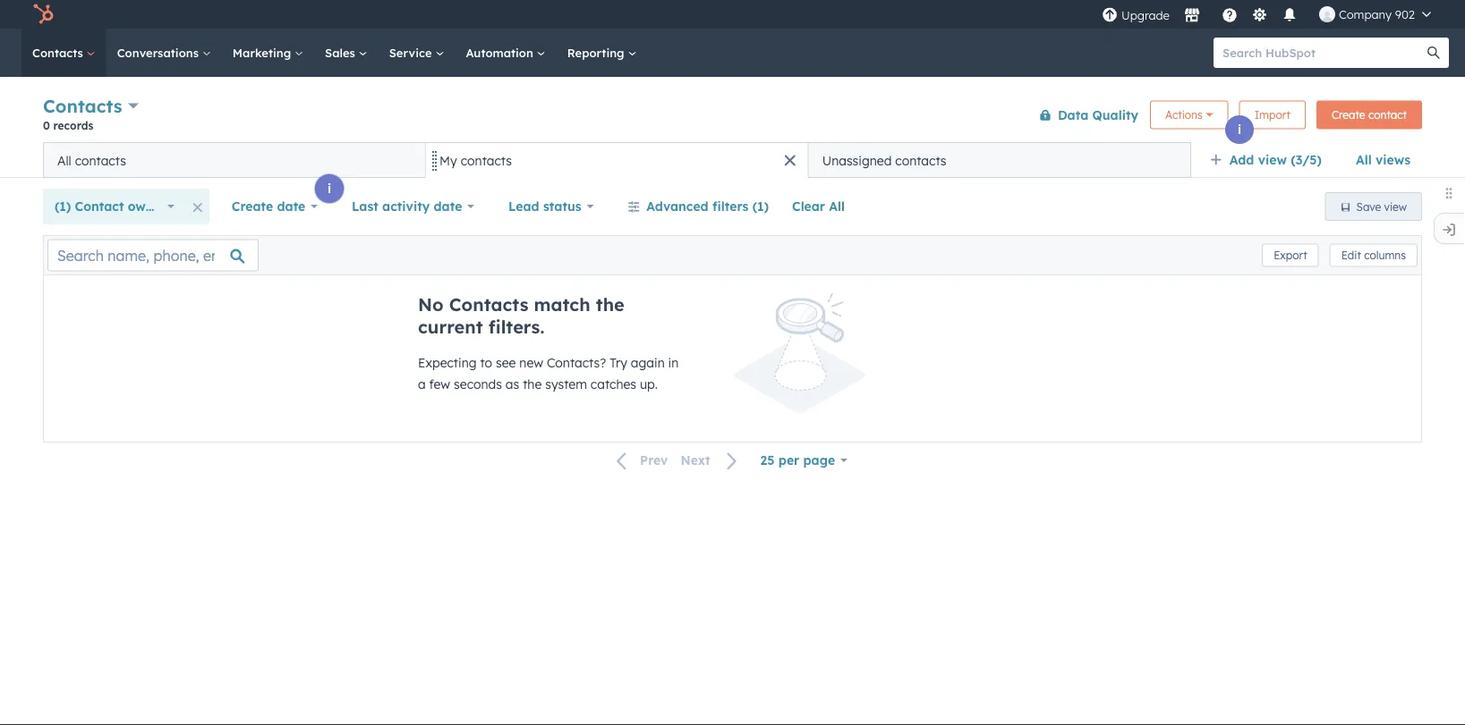Task type: describe. For each thing, give the bounding box(es) containing it.
last activity date
[[352, 199, 462, 214]]

(1) contact owner button
[[43, 189, 186, 225]]

create contact
[[1332, 108, 1407, 122]]

marketplaces image
[[1184, 8, 1200, 24]]

filters
[[712, 199, 749, 214]]

see
[[496, 355, 516, 371]]

contacts button
[[43, 93, 139, 119]]

save view button
[[1325, 192, 1422, 221]]

a
[[418, 377, 426, 393]]

company
[[1339, 7, 1392, 21]]

all contacts button
[[43, 142, 426, 178]]

activity
[[382, 199, 430, 214]]

1 horizontal spatial i button
[[1225, 115, 1254, 144]]

create for create contact
[[1332, 108, 1366, 122]]

service link
[[378, 29, 455, 77]]

all inside button
[[829, 199, 845, 214]]

my contacts button
[[426, 142, 808, 178]]

seconds
[[454, 377, 502, 393]]

columns
[[1364, 249, 1406, 262]]

contacts link
[[21, 29, 106, 77]]

(1) inside button
[[753, 199, 769, 214]]

advanced filters (1)
[[647, 199, 769, 214]]

data
[[1058, 107, 1089, 123]]

help image
[[1222, 8, 1238, 24]]

date inside popup button
[[434, 199, 462, 214]]

try
[[610, 355, 627, 371]]

pagination navigation
[[606, 449, 749, 473]]

create for create date
[[232, 199, 273, 214]]

(1) inside popup button
[[55, 199, 71, 214]]

clear
[[792, 199, 825, 214]]

actions
[[1165, 108, 1203, 122]]

i for the right i button
[[1238, 122, 1242, 137]]

my
[[440, 153, 457, 168]]

import button
[[1239, 101, 1306, 129]]

automation link
[[455, 29, 557, 77]]

quality
[[1093, 107, 1139, 123]]

views
[[1376, 152, 1411, 168]]

settings link
[[1249, 5, 1271, 24]]

last
[[352, 199, 378, 214]]

owner
[[128, 199, 166, 214]]

menu containing company 902
[[1100, 0, 1444, 29]]

contacts banner
[[43, 92, 1422, 142]]

create contact button
[[1317, 101, 1422, 129]]

no contacts match the current filters.
[[418, 294, 625, 338]]

lead status button
[[497, 189, 605, 225]]

in
[[668, 355, 679, 371]]

settings image
[[1252, 8, 1268, 24]]

upgrade image
[[1102, 8, 1118, 24]]

all for all contacts
[[57, 153, 71, 168]]

hubspot link
[[21, 4, 67, 25]]

status
[[543, 199, 581, 214]]

catches
[[591, 377, 636, 393]]

advanced
[[647, 199, 709, 214]]

add view (3/5) button
[[1198, 142, 1344, 178]]

902
[[1395, 7, 1415, 21]]

as
[[506, 377, 519, 393]]

expecting to see new contacts? try again in a few seconds as the system catches up.
[[418, 355, 679, 393]]

view for save
[[1384, 200, 1407, 213]]

save
[[1357, 200, 1381, 213]]

contacts for unassigned contacts
[[895, 153, 947, 168]]

i for bottom i button
[[328, 181, 331, 196]]

expecting
[[418, 355, 477, 371]]

all views link
[[1344, 142, 1422, 178]]

the inside the expecting to see new contacts? try again in a few seconds as the system catches up.
[[523, 377, 542, 393]]

conversations link
[[106, 29, 222, 77]]

reporting
[[567, 45, 628, 60]]

import
[[1255, 108, 1291, 122]]

contact
[[75, 199, 124, 214]]

match
[[534, 294, 590, 316]]

export
[[1274, 249, 1307, 262]]

save view
[[1357, 200, 1407, 213]]

date inside popup button
[[277, 199, 306, 214]]



Task type: locate. For each thing, give the bounding box(es) containing it.
1 horizontal spatial contacts
[[461, 153, 512, 168]]

new
[[519, 355, 543, 371]]

3 contacts from the left
[[895, 153, 947, 168]]

(1) contact owner
[[55, 199, 166, 214]]

marketing
[[233, 45, 295, 60]]

date right activity
[[434, 199, 462, 214]]

1 vertical spatial i
[[328, 181, 331, 196]]

data quality button
[[1028, 97, 1140, 133]]

contacts inside no contacts match the current filters.
[[449, 294, 529, 316]]

1 horizontal spatial the
[[596, 294, 625, 316]]

page
[[803, 453, 835, 469]]

1 horizontal spatial i
[[1238, 122, 1242, 137]]

(3/5)
[[1291, 152, 1322, 168]]

1 vertical spatial view
[[1384, 200, 1407, 213]]

clear all button
[[781, 189, 857, 225]]

1 horizontal spatial create
[[1332, 108, 1366, 122]]

Search name, phone, email addresses, or company search field
[[47, 239, 259, 272]]

0
[[43, 119, 50, 132]]

the inside no contacts match the current filters.
[[596, 294, 625, 316]]

edit columns button
[[1330, 244, 1418, 267]]

export button
[[1262, 244, 1319, 267]]

1 date from the left
[[277, 199, 306, 214]]

company 902
[[1339, 7, 1415, 21]]

notifications button
[[1275, 0, 1305, 29]]

hubspot image
[[32, 4, 54, 25]]

all views
[[1356, 152, 1411, 168]]

contacts inside button
[[461, 153, 512, 168]]

25 per page button
[[749, 443, 859, 479]]

system
[[545, 377, 587, 393]]

Search HubSpot search field
[[1214, 38, 1433, 68]]

1 vertical spatial create
[[232, 199, 273, 214]]

0 horizontal spatial date
[[277, 199, 306, 214]]

unassigned contacts button
[[808, 142, 1191, 178]]

next button
[[674, 450, 749, 473]]

add view (3/5)
[[1230, 152, 1322, 168]]

again
[[631, 355, 665, 371]]

0 horizontal spatial i
[[328, 181, 331, 196]]

unassigned
[[822, 153, 892, 168]]

contacts right no
[[449, 294, 529, 316]]

0 vertical spatial i button
[[1225, 115, 1254, 144]]

0 records
[[43, 119, 93, 132]]

1 (1) from the left
[[55, 199, 71, 214]]

create date button
[[220, 189, 329, 225]]

records
[[53, 119, 93, 132]]

2 horizontal spatial contacts
[[895, 153, 947, 168]]

search image
[[1428, 47, 1440, 59]]

contacts right unassigned
[[895, 153, 947, 168]]

marketplaces button
[[1173, 0, 1211, 29]]

contacts right my
[[461, 153, 512, 168]]

all left views
[[1356, 152, 1372, 168]]

lead status
[[509, 199, 581, 214]]

1 horizontal spatial view
[[1384, 200, 1407, 213]]

lead
[[509, 199, 539, 214]]

1 vertical spatial contacts
[[43, 95, 122, 117]]

to
[[480, 355, 492, 371]]

(1) left contact
[[55, 199, 71, 214]]

contacts down "hubspot" link
[[32, 45, 87, 60]]

1 horizontal spatial all
[[829, 199, 845, 214]]

company 902 button
[[1309, 0, 1442, 29]]

data quality
[[1058, 107, 1139, 123]]

create inside create contact button
[[1332, 108, 1366, 122]]

last activity date button
[[340, 189, 486, 225]]

contacts up records
[[43, 95, 122, 117]]

view right the add
[[1258, 152, 1287, 168]]

0 horizontal spatial all
[[57, 153, 71, 168]]

reporting link
[[557, 29, 648, 77]]

2 contacts from the left
[[461, 153, 512, 168]]

i
[[1238, 122, 1242, 137], [328, 181, 331, 196]]

all right clear
[[829, 199, 845, 214]]

0 horizontal spatial view
[[1258, 152, 1287, 168]]

2 horizontal spatial all
[[1356, 152, 1372, 168]]

sales
[[325, 45, 359, 60]]

1 contacts from the left
[[75, 153, 126, 168]]

2 vertical spatial contacts
[[449, 294, 529, 316]]

view right save
[[1384, 200, 1407, 213]]

create down all contacts button
[[232, 199, 273, 214]]

the
[[596, 294, 625, 316], [523, 377, 542, 393]]

25
[[760, 453, 775, 469]]

no
[[418, 294, 444, 316]]

few
[[429, 377, 450, 393]]

the right match
[[596, 294, 625, 316]]

1 vertical spatial i button
[[315, 175, 344, 203]]

2 date from the left
[[434, 199, 462, 214]]

all contacts
[[57, 153, 126, 168]]

contacts inside button
[[75, 153, 126, 168]]

all for all views
[[1356, 152, 1372, 168]]

mateo roberts image
[[1319, 6, 1335, 22]]

view
[[1258, 152, 1287, 168], [1384, 200, 1407, 213]]

my contacts
[[440, 153, 512, 168]]

the right as
[[523, 377, 542, 393]]

per
[[779, 453, 800, 469]]

1 horizontal spatial (1)
[[753, 199, 769, 214]]

help button
[[1215, 0, 1245, 29]]

add
[[1230, 152, 1254, 168]]

view inside popup button
[[1258, 152, 1287, 168]]

all inside button
[[57, 153, 71, 168]]

automation
[[466, 45, 537, 60]]

all down 0 records
[[57, 153, 71, 168]]

2 (1) from the left
[[753, 199, 769, 214]]

1 horizontal spatial date
[[434, 199, 462, 214]]

date
[[277, 199, 306, 214], [434, 199, 462, 214]]

0 vertical spatial i
[[1238, 122, 1242, 137]]

clear all
[[792, 199, 845, 214]]

0 horizontal spatial contacts
[[75, 153, 126, 168]]

0 vertical spatial create
[[1332, 108, 1366, 122]]

contacts inside 'link'
[[32, 45, 87, 60]]

0 horizontal spatial the
[[523, 377, 542, 393]]

0 horizontal spatial i button
[[315, 175, 344, 203]]

contact
[[1369, 108, 1407, 122]]

upgrade
[[1122, 8, 1170, 23]]

contacts inside "popup button"
[[43, 95, 122, 117]]

prev
[[640, 453, 668, 469]]

service
[[389, 45, 435, 60]]

conversations
[[117, 45, 202, 60]]

i button left last on the left of page
[[315, 175, 344, 203]]

contacts down records
[[75, 153, 126, 168]]

0 vertical spatial view
[[1258, 152, 1287, 168]]

create left contact
[[1332, 108, 1366, 122]]

i button up the add
[[1225, 115, 1254, 144]]

sales link
[[314, 29, 378, 77]]

0 vertical spatial contacts
[[32, 45, 87, 60]]

contacts for my contacts
[[461, 153, 512, 168]]

1 vertical spatial the
[[523, 377, 542, 393]]

create
[[1332, 108, 1366, 122], [232, 199, 273, 214]]

actions button
[[1150, 101, 1229, 129]]

next
[[681, 453, 710, 469]]

contacts
[[75, 153, 126, 168], [461, 153, 512, 168], [895, 153, 947, 168]]

(1) right filters
[[753, 199, 769, 214]]

contacts inside button
[[895, 153, 947, 168]]

create inside create date popup button
[[232, 199, 273, 214]]

search button
[[1419, 38, 1449, 68]]

view inside button
[[1384, 200, 1407, 213]]

0 horizontal spatial (1)
[[55, 199, 71, 214]]

contacts
[[32, 45, 87, 60], [43, 95, 122, 117], [449, 294, 529, 316]]

0 vertical spatial the
[[596, 294, 625, 316]]

create date
[[232, 199, 306, 214]]

edit columns
[[1341, 249, 1406, 262]]

notifications image
[[1282, 8, 1298, 24]]

contacts for all contacts
[[75, 153, 126, 168]]

0 horizontal spatial create
[[232, 199, 273, 214]]

current
[[418, 316, 483, 338]]

prev button
[[606, 450, 674, 473]]

menu
[[1100, 0, 1444, 29]]

view for add
[[1258, 152, 1287, 168]]

25 per page
[[760, 453, 835, 469]]

(1)
[[55, 199, 71, 214], [753, 199, 769, 214]]

date down all contacts button
[[277, 199, 306, 214]]

contacts?
[[547, 355, 606, 371]]

marketing link
[[222, 29, 314, 77]]

unassigned contacts
[[822, 153, 947, 168]]

filters.
[[488, 316, 545, 338]]

advanced filters (1) button
[[616, 189, 781, 225]]



Task type: vqa. For each thing, say whether or not it's contained in the screenshot.
rightmost I
yes



